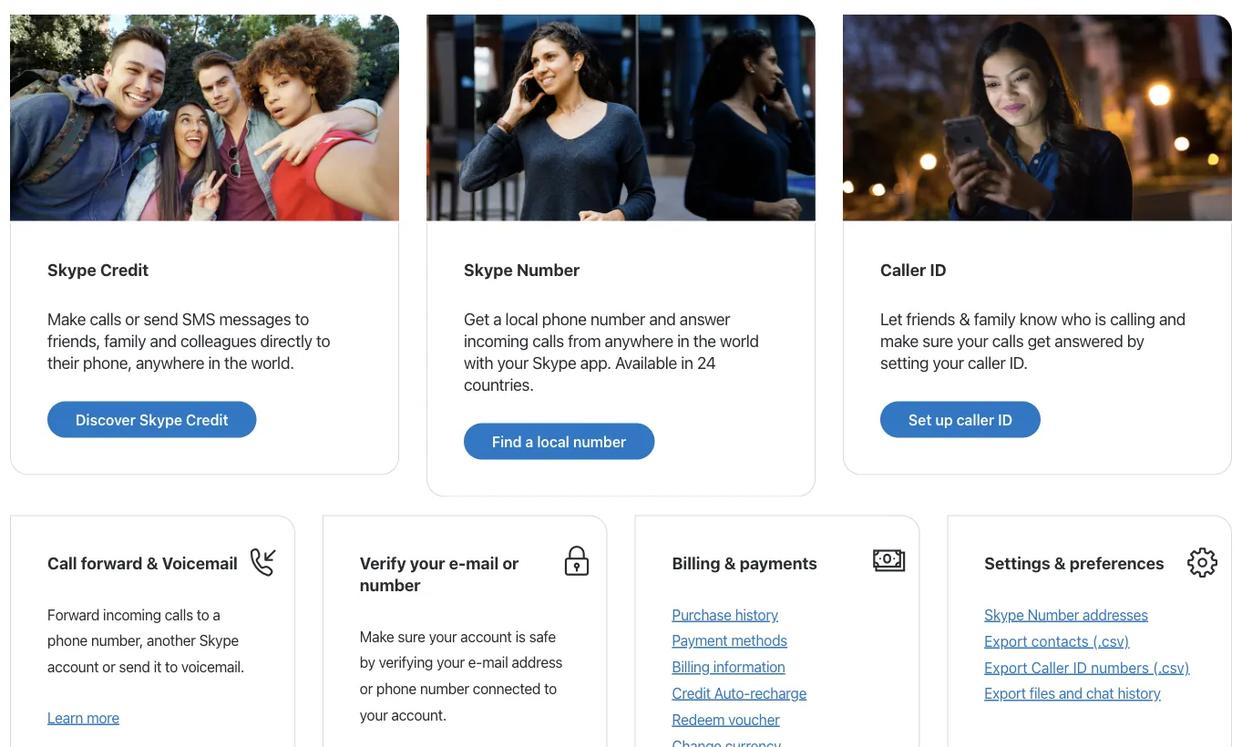 Task type: describe. For each thing, give the bounding box(es) containing it.
redeem voucher link
[[672, 711, 780, 728]]

history inside export contacts (.csv) export caller id numbers (.csv) export files and chat history
[[1118, 685, 1161, 702]]

credit inside the discover skype credit button
[[186, 411, 228, 428]]

friends
[[907, 309, 955, 329]]

safe
[[529, 628, 556, 645]]

from
[[568, 331, 601, 351]]

credit inside purchase history payment methods billing information credit auto-recharge redeem voucher
[[672, 685, 711, 702]]

settings & preferences
[[985, 554, 1165, 573]]

a for find
[[526, 433, 534, 450]]

settings & preferences region
[[985, 530, 1218, 707]]

phone,
[[83, 353, 132, 373]]

caller id
[[881, 260, 947, 280]]

skype inside get a local phone number and answer incoming calls from anywhere in the world with your skype app. available in 24 countries.
[[533, 353, 577, 373]]

1 vertical spatial caller
[[957, 411, 995, 428]]

colleagues
[[180, 331, 256, 351]]

answer
[[680, 309, 731, 329]]

recharge
[[750, 685, 807, 702]]

account.
[[391, 707, 447, 724]]

anywhere inside make calls or send sms messages to friends, family and colleagues directly to their phone, anywhere in the world.
[[136, 353, 204, 373]]

mail inside verify your e-mail or number
[[466, 554, 499, 573]]

purchase
[[672, 606, 732, 623]]

get
[[464, 309, 489, 329]]


[[249, 546, 281, 578]]

their
[[47, 353, 79, 373]]

make calls or send sms messages to friends, family and colleagues directly to their phone, anywhere in the world.
[[47, 309, 330, 373]]

calls inside let friends & family know who is calling and make sure your calls get answered by setting your caller id.
[[992, 331, 1024, 351]]

and inside let friends & family know who is calling and make sure your calls get answered by setting your caller id.
[[1159, 309, 1186, 329]]

call forward & voicemail
[[47, 554, 238, 573]]


[[1186, 546, 1218, 578]]

with
[[464, 353, 494, 373]]

the inside make calls or send sms messages to friends, family and colleagues directly to their phone, anywhere in the world.
[[224, 353, 247, 373]]

payments
[[740, 554, 818, 573]]

1 export from the top
[[985, 633, 1028, 650]]

voucher
[[728, 711, 780, 728]]

or inside make calls or send sms messages to friends, family and colleagues directly to their phone, anywhere in the world.
[[125, 309, 140, 329]]

find
[[492, 433, 522, 450]]

voicemail
[[162, 554, 238, 573]]

skype inside the settings & preferences region
[[985, 606, 1024, 623]]

send inside make calls or send sms messages to friends, family and colleagues directly to their phone, anywhere in the world.
[[144, 309, 178, 329]]

1 billing from the top
[[672, 554, 721, 573]]

your right the verifying on the bottom left
[[437, 654, 465, 671]]

family inside make calls or send sms messages to friends, family and colleagues directly to their phone, anywhere in the world.
[[104, 331, 146, 351]]

forward incoming calls to a phone number, another skype account or send it to voicemail.
[[47, 606, 244, 676]]

redeem
[[672, 711, 725, 728]]

a for get
[[493, 309, 502, 329]]

messages
[[219, 309, 291, 329]]

24
[[697, 353, 716, 373]]

family inside let friends & family know who is calling and make sure your calls get answered by setting your caller id.
[[974, 309, 1016, 329]]

sms
[[182, 309, 215, 329]]

2 export from the top
[[985, 659, 1028, 677]]

a inside the "forward incoming calls to a phone number, another skype account or send it to voicemail."
[[213, 606, 220, 623]]

learn more
[[47, 709, 119, 726]]

auto-
[[714, 685, 750, 702]]

& inside region
[[1054, 554, 1066, 573]]

learn more link
[[47, 709, 119, 726]]

e- inside verify your e-mail or number
[[449, 554, 466, 573]]

preferences
[[1070, 554, 1165, 573]]

address
[[512, 654, 563, 671]]

credit auto-recharge link
[[672, 685, 807, 702]]

& inside let friends & family know who is calling and make sure your calls get answered by setting your caller id.
[[959, 309, 970, 329]]

mail inside make sure your account is safe by verifying your e-mail address or phone number connected to your account.
[[482, 654, 508, 671]]

make
[[881, 331, 919, 351]]

your inside get a local phone number and answer incoming calls from anywhere in the world with your skype app. available in 24 countries.
[[497, 353, 529, 373]]

let
[[881, 309, 903, 329]]

forward
[[81, 554, 143, 573]]

friends,
[[47, 331, 100, 351]]

0 vertical spatial id
[[930, 260, 947, 280]]

connected
[[473, 680, 541, 698]]

id.
[[1010, 353, 1028, 373]]

discover
[[76, 411, 136, 428]]

set up caller id link
[[881, 401, 1041, 438]]

call
[[47, 554, 77, 573]]

your up the verifying on the bottom left
[[429, 628, 457, 645]]

discover skype credit button
[[47, 401, 257, 438]]

set up caller id
[[909, 411, 1013, 428]]

and inside export contacts (.csv) export caller id numbers (.csv) export files and chat history
[[1059, 685, 1083, 702]]

phone inside get a local phone number and answer incoming calls from anywhere in the world with your skype app. available in 24 countries.
[[542, 309, 587, 329]]

0 horizontal spatial caller
[[881, 260, 926, 280]]


[[561, 546, 593, 578]]

export contacts (.csv) button
[[985, 633, 1130, 650]]

skype inside the "forward incoming calls to a phone number, another skype account or send it to voicemail."
[[199, 632, 239, 650]]

skype number addresses link
[[985, 606, 1149, 623]]

phone inside the "forward incoming calls to a phone number, another skype account or send it to voicemail."
[[47, 632, 88, 650]]

purchase history payment methods billing information credit auto-recharge redeem voucher
[[672, 606, 807, 728]]

learn
[[47, 709, 83, 726]]

find a local number
[[492, 433, 627, 450]]

calls inside the "forward incoming calls to a phone number, another skype account or send it to voicemail."
[[165, 606, 193, 623]]

addresses
[[1083, 606, 1149, 623]]

export caller id numbers (.csv) button
[[985, 659, 1190, 677]]

up
[[936, 411, 953, 428]]

in down answer
[[677, 331, 690, 351]]

get
[[1028, 331, 1051, 351]]

forward
[[47, 606, 99, 623]]

number,
[[91, 632, 143, 650]]

know
[[1020, 309, 1058, 329]]

more
[[87, 709, 119, 726]]

0 vertical spatial credit
[[100, 260, 149, 280]]

make sure your account is safe by verifying your e-mail address or phone number connected to your account.
[[360, 628, 563, 724]]

set
[[909, 411, 932, 428]]

account inside make sure your account is safe by verifying your e-mail address or phone number connected to your account.
[[461, 628, 512, 645]]

& inside region
[[724, 554, 736, 573]]

is inside let friends & family know who is calling and make sure your calls get answered by setting your caller id.
[[1095, 309, 1107, 329]]

skype number
[[464, 260, 580, 280]]

incoming inside the "forward incoming calls to a phone number, another skype account or send it to voicemail."
[[103, 606, 161, 623]]



Task type: locate. For each thing, give the bounding box(es) containing it.
to down address at bottom
[[544, 680, 557, 698]]

a right "find" on the left bottom of the page
[[526, 433, 534, 450]]

local right "find" on the left bottom of the page
[[537, 433, 570, 450]]

0 horizontal spatial a
[[213, 606, 220, 623]]

verify your e-mail or number
[[360, 554, 519, 595]]

1 horizontal spatial anywhere
[[605, 331, 674, 351]]

phone up from
[[542, 309, 587, 329]]

skype down settings
[[985, 606, 1024, 623]]

your left get
[[957, 331, 989, 351]]

1 vertical spatial (.csv)
[[1153, 659, 1190, 677]]

billing inside purchase history payment methods billing information credit auto-recharge redeem voucher
[[672, 659, 710, 676]]

is
[[1095, 309, 1107, 329], [516, 628, 526, 645]]

0 vertical spatial history
[[735, 606, 778, 623]]

1 horizontal spatial a
[[493, 309, 502, 329]]

1 horizontal spatial family
[[974, 309, 1016, 329]]

2 vertical spatial export
[[985, 685, 1026, 702]]

0 vertical spatial number
[[517, 260, 580, 280]]

by inside make sure your account is safe by verifying your e-mail address or phone number connected to your account.
[[360, 654, 375, 671]]

your right setting
[[933, 353, 964, 373]]

make
[[47, 309, 86, 329], [360, 628, 394, 645]]

1 vertical spatial send
[[119, 659, 150, 676]]

1 horizontal spatial number
[[1028, 606, 1079, 623]]

credit up redeem
[[672, 685, 711, 702]]

0 horizontal spatial (.csv)
[[1093, 633, 1130, 650]]

local for phone
[[506, 309, 538, 329]]

caller
[[881, 260, 926, 280], [1032, 659, 1070, 677]]

number down verify
[[360, 575, 421, 595]]

billing down payment
[[672, 659, 710, 676]]

1 vertical spatial billing
[[672, 659, 710, 676]]

0 horizontal spatial make
[[47, 309, 86, 329]]

2 horizontal spatial phone
[[542, 309, 587, 329]]

2 vertical spatial phone
[[376, 680, 417, 698]]

2 vertical spatial id
[[1074, 659, 1088, 677]]

export contacts (.csv) export caller id numbers (.csv) export files and chat history
[[985, 633, 1190, 702]]

export left contacts
[[985, 633, 1028, 650]]


[[874, 546, 905, 578]]

& right settings
[[1054, 554, 1066, 573]]

in down colleagues
[[208, 353, 220, 373]]

number up from
[[591, 309, 646, 329]]

0 vertical spatial send
[[144, 309, 178, 329]]

the inside get a local phone number and answer incoming calls from anywhere in the world with your skype app. available in 24 countries.
[[694, 331, 716, 351]]

0 vertical spatial caller
[[968, 353, 1006, 373]]

sure
[[923, 331, 954, 351], [398, 628, 425, 645]]

credit down colleagues
[[186, 411, 228, 428]]

anywhere up available at the top of page
[[605, 331, 674, 351]]

0 vertical spatial sure
[[923, 331, 954, 351]]

calls up another
[[165, 606, 193, 623]]

calls inside get a local phone number and answer incoming calls from anywhere in the world with your skype app. available in 24 countries.
[[533, 331, 564, 351]]

export
[[985, 633, 1028, 650], [985, 659, 1028, 677], [985, 685, 1026, 702]]

1 vertical spatial caller
[[1032, 659, 1070, 677]]

send
[[144, 309, 178, 329], [119, 659, 150, 676]]

number up the account.
[[420, 680, 469, 698]]

1 horizontal spatial history
[[1118, 685, 1161, 702]]

numbers
[[1091, 659, 1149, 677]]

anywhere
[[605, 331, 674, 351], [136, 353, 204, 373]]

to right it
[[165, 659, 178, 676]]

to
[[295, 309, 309, 329], [316, 331, 330, 351], [197, 606, 209, 623], [165, 659, 178, 676], [544, 680, 557, 698]]

a up voicemail.
[[213, 606, 220, 623]]

0 vertical spatial anywhere
[[605, 331, 674, 351]]

verify
[[360, 554, 406, 573]]

0 vertical spatial e-
[[449, 554, 466, 573]]

e- up connected
[[468, 654, 482, 671]]

setting
[[881, 353, 929, 373]]

1 vertical spatial export
[[985, 659, 1028, 677]]

or inside verify your e-mail or number
[[503, 554, 519, 573]]

0 vertical spatial a
[[493, 309, 502, 329]]

0 horizontal spatial history
[[735, 606, 778, 623]]

0 vertical spatial by
[[1127, 331, 1145, 351]]

answered
[[1055, 331, 1123, 351]]

skype right discover
[[139, 411, 182, 428]]

find a local number link
[[464, 423, 655, 460]]

3 export from the top
[[985, 685, 1026, 702]]

1 vertical spatial number
[[1028, 606, 1079, 623]]

&
[[959, 309, 970, 329], [146, 554, 158, 573], [724, 554, 736, 573], [1054, 554, 1066, 573]]

world
[[720, 331, 759, 351]]

in
[[677, 331, 690, 351], [208, 353, 220, 373], [681, 353, 693, 373]]

caller up let
[[881, 260, 926, 280]]

discover skype credit
[[76, 411, 228, 428]]

verifying
[[379, 654, 433, 671]]

and inside get a local phone number and answer incoming calls from anywhere in the world with your skype app. available in 24 countries.
[[649, 309, 676, 329]]

calls left from
[[533, 331, 564, 351]]

make inside make calls or send sms messages to friends, family and colleagues directly to their phone, anywhere in the world.
[[47, 309, 86, 329]]

e- inside make sure your account is safe by verifying your e-mail address or phone number connected to your account.
[[468, 654, 482, 671]]

send left sms
[[144, 309, 178, 329]]

incoming inside get a local phone number and answer incoming calls from anywhere in the world with your skype app. available in 24 countries.
[[464, 331, 529, 351]]

get a local phone number and answer incoming calls from anywhere in the world with your skype app. available in 24 countries.
[[464, 309, 759, 395]]

number for skype number addresses
[[1028, 606, 1079, 623]]

phone down forward
[[47, 632, 88, 650]]

send left it
[[119, 659, 150, 676]]

1 vertical spatial e-
[[468, 654, 482, 671]]

send inside the "forward incoming calls to a phone number, another skype account or send it to voicemail."
[[119, 659, 150, 676]]

caller
[[968, 353, 1006, 373], [957, 411, 995, 428]]

& left "payments" on the right bottom of page
[[724, 554, 736, 573]]

family left know
[[974, 309, 1016, 329]]

2 horizontal spatial a
[[526, 433, 534, 450]]

by left the verifying on the bottom left
[[360, 654, 375, 671]]

account
[[461, 628, 512, 645], [47, 659, 99, 676]]

caller left id.
[[968, 353, 1006, 373]]

let friends & family know who is calling and make sure your calls get answered by setting your caller id.
[[881, 309, 1186, 373]]

account up learn
[[47, 659, 99, 676]]

calls
[[90, 309, 121, 329], [533, 331, 564, 351], [992, 331, 1024, 351], [165, 606, 193, 623]]

skype
[[47, 260, 96, 280], [464, 260, 513, 280], [533, 353, 577, 373], [139, 411, 182, 428], [985, 606, 1024, 623], [199, 632, 239, 650]]

account left safe on the left
[[461, 628, 512, 645]]

sure down friends on the right of the page
[[923, 331, 954, 351]]

payment methods link
[[672, 632, 788, 650]]

0 horizontal spatial e-
[[449, 554, 466, 573]]

your inside verify your e-mail or number
[[410, 554, 445, 573]]

local inside get a local phone number and answer incoming calls from anywhere in the world with your skype app. available in 24 countries.
[[506, 309, 538, 329]]

number up from
[[517, 260, 580, 280]]

available
[[615, 353, 677, 373]]

family
[[974, 309, 1016, 329], [104, 331, 146, 351]]

1 horizontal spatial incoming
[[464, 331, 529, 351]]

0 vertical spatial mail
[[466, 554, 499, 573]]

number inside get a local phone number and answer incoming calls from anywhere in the world with your skype app. available in 24 countries.
[[591, 309, 646, 329]]

1 horizontal spatial account
[[461, 628, 512, 645]]

export left files
[[985, 685, 1026, 702]]

your left the account.
[[360, 707, 388, 724]]

is right who
[[1095, 309, 1107, 329]]

a
[[493, 309, 502, 329], [526, 433, 534, 450], [213, 606, 220, 623]]

1 vertical spatial family
[[104, 331, 146, 351]]

to down voicemail
[[197, 606, 209, 623]]

0 horizontal spatial sure
[[398, 628, 425, 645]]

0 vertical spatial family
[[974, 309, 1016, 329]]

make for verifying
[[360, 628, 394, 645]]

skype up get
[[464, 260, 513, 280]]

0 horizontal spatial by
[[360, 654, 375, 671]]

make up the verifying on the bottom left
[[360, 628, 394, 645]]

& right friends on the right of the page
[[959, 309, 970, 329]]

1 vertical spatial mail
[[482, 654, 508, 671]]

your up countries.
[[497, 353, 529, 373]]

id inside export contacts (.csv) export caller id numbers (.csv) export files and chat history
[[1074, 659, 1088, 677]]

1 vertical spatial anywhere
[[136, 353, 204, 373]]

directly
[[260, 331, 312, 351]]

incoming up with
[[464, 331, 529, 351]]

sure up the verifying on the bottom left
[[398, 628, 425, 645]]

1 vertical spatial is
[[516, 628, 526, 645]]

billing & payments region
[[672, 530, 905, 748]]

1 vertical spatial credit
[[186, 411, 228, 428]]

a right get
[[493, 309, 502, 329]]

in left 24
[[681, 353, 693, 373]]

1 horizontal spatial caller
[[1032, 659, 1070, 677]]

0 horizontal spatial credit
[[100, 260, 149, 280]]

incoming
[[464, 331, 529, 351], [103, 606, 161, 623]]

anywhere down sms
[[136, 353, 204, 373]]

purchase history link
[[672, 606, 778, 623]]

mail
[[466, 554, 499, 573], [482, 654, 508, 671]]

anywhere inside get a local phone number and answer incoming calls from anywhere in the world with your skype app. available in 24 countries.
[[605, 331, 674, 351]]

caller up files
[[1032, 659, 1070, 677]]

0 vertical spatial billing
[[672, 554, 721, 573]]

skype down from
[[533, 353, 577, 373]]

skype number addresses
[[985, 606, 1149, 623]]

contacts
[[1032, 633, 1089, 650]]

calls up friends,
[[90, 309, 121, 329]]

another
[[147, 632, 196, 650]]

family up phone, on the top left
[[104, 331, 146, 351]]

phone inside make sure your account is safe by verifying your e-mail address or phone number connected to your account.
[[376, 680, 417, 698]]

0 vertical spatial account
[[461, 628, 512, 645]]

0 horizontal spatial account
[[47, 659, 99, 676]]

caller inside export contacts (.csv) export caller id numbers (.csv) export files and chat history
[[1032, 659, 1070, 677]]

payment
[[672, 632, 728, 650]]

number for skype number
[[517, 260, 580, 280]]

skype up friends,
[[47, 260, 96, 280]]

number inside make sure your account is safe by verifying your e-mail address or phone number connected to your account.
[[420, 680, 469, 698]]

or inside make sure your account is safe by verifying your e-mail address or phone number connected to your account.
[[360, 680, 373, 698]]

the down answer
[[694, 331, 716, 351]]

calling
[[1110, 309, 1156, 329]]

chat
[[1086, 685, 1114, 702]]

history inside purchase history payment methods billing information credit auto-recharge redeem voucher
[[735, 606, 778, 623]]

0 vertical spatial local
[[506, 309, 538, 329]]

1 horizontal spatial credit
[[186, 411, 228, 428]]

local
[[506, 309, 538, 329], [537, 433, 570, 450]]

number inside the settings & preferences region
[[1028, 606, 1079, 623]]

phone down the verifying on the bottom left
[[376, 680, 417, 698]]

caller right up
[[957, 411, 995, 428]]

0 horizontal spatial incoming
[[103, 606, 161, 623]]

1 horizontal spatial is
[[1095, 309, 1107, 329]]

or inside the "forward incoming calls to a phone number, another skype account or send it to voicemail."
[[102, 659, 115, 676]]

skype up voicemail.
[[199, 632, 239, 650]]

1 horizontal spatial sure
[[923, 331, 954, 351]]

0 horizontal spatial anywhere
[[136, 353, 204, 373]]

0 vertical spatial is
[[1095, 309, 1107, 329]]

your right verify
[[410, 554, 445, 573]]

0 vertical spatial make
[[47, 309, 86, 329]]

voicemail.
[[181, 659, 244, 676]]

2 billing from the top
[[672, 659, 710, 676]]

and left answer
[[649, 309, 676, 329]]

sure inside let friends & family know who is calling and make sure your calls get answered by setting your caller id.
[[923, 331, 954, 351]]

and
[[649, 309, 676, 329], [1159, 309, 1186, 329], [150, 331, 177, 351], [1059, 685, 1083, 702]]

0 horizontal spatial number
[[517, 260, 580, 280]]

by inside let friends & family know who is calling and make sure your calls get answered by setting your caller id.
[[1127, 331, 1145, 351]]

2 vertical spatial a
[[213, 606, 220, 623]]

1 vertical spatial a
[[526, 433, 534, 450]]

e- right verify
[[449, 554, 466, 573]]

information
[[714, 659, 786, 676]]

by down 'calling'
[[1127, 331, 1145, 351]]

incoming up "number,"
[[103, 606, 161, 623]]

skype inside button
[[139, 411, 182, 428]]

number inside verify your e-mail or number
[[360, 575, 421, 595]]

2 horizontal spatial id
[[1074, 659, 1088, 677]]

make inside make sure your account is safe by verifying your e-mail address or phone number connected to your account.
[[360, 628, 394, 645]]

0 vertical spatial incoming
[[464, 331, 529, 351]]

is left safe on the left
[[516, 628, 526, 645]]

caller inside let friends & family know who is calling and make sure your calls get answered by setting your caller id.
[[968, 353, 1006, 373]]

make up friends,
[[47, 309, 86, 329]]

local for number
[[537, 433, 570, 450]]

credit up friends,
[[100, 260, 149, 280]]

history up 'methods'
[[735, 606, 778, 623]]

local right get
[[506, 309, 538, 329]]

(.csv) right the numbers
[[1153, 659, 1190, 677]]

your
[[957, 331, 989, 351], [497, 353, 529, 373], [933, 353, 964, 373], [410, 554, 445, 573], [429, 628, 457, 645], [437, 654, 465, 671], [360, 707, 388, 724]]

billing up purchase
[[672, 554, 721, 573]]

1 vertical spatial make
[[360, 628, 394, 645]]

history down the numbers
[[1118, 685, 1161, 702]]

1 horizontal spatial the
[[694, 331, 716, 351]]

0 vertical spatial phone
[[542, 309, 587, 329]]

countries.
[[464, 375, 534, 395]]

id up friends on the right of the page
[[930, 260, 947, 280]]

it
[[154, 659, 161, 676]]

methods
[[731, 632, 788, 650]]

and right 'calling'
[[1159, 309, 1186, 329]]

1 vertical spatial account
[[47, 659, 99, 676]]

1 horizontal spatial by
[[1127, 331, 1145, 351]]

calls up id.
[[992, 331, 1024, 351]]

account inside the "forward incoming calls to a phone number, another skype account or send it to voicemail."
[[47, 659, 99, 676]]

0 vertical spatial (.csv)
[[1093, 633, 1130, 650]]

make for friends,
[[47, 309, 86, 329]]

1 vertical spatial the
[[224, 353, 247, 373]]

(.csv)
[[1093, 633, 1130, 650], [1153, 659, 1190, 677]]

export down export contacts (.csv) button
[[985, 659, 1028, 677]]

1 vertical spatial by
[[360, 654, 375, 671]]

to right directly at the top
[[316, 331, 330, 351]]

billing information link
[[672, 659, 786, 676]]

files
[[1030, 685, 1056, 702]]

number down app. on the left of the page
[[573, 433, 627, 450]]

and right files
[[1059, 685, 1083, 702]]

2 horizontal spatial credit
[[672, 685, 711, 702]]

id inside set up caller id link
[[998, 411, 1013, 428]]

0 vertical spatial the
[[694, 331, 716, 351]]

the down colleagues
[[224, 353, 247, 373]]

sure inside make sure your account is safe by verifying your e-mail address or phone number connected to your account.
[[398, 628, 425, 645]]

app.
[[580, 353, 611, 373]]

the
[[694, 331, 716, 351], [224, 353, 247, 373]]

world.
[[251, 353, 294, 373]]

0 horizontal spatial the
[[224, 353, 247, 373]]

0 horizontal spatial id
[[930, 260, 947, 280]]

skype credit
[[47, 260, 149, 280]]

number up export contacts (.csv) button
[[1028, 606, 1079, 623]]

1 vertical spatial local
[[537, 433, 570, 450]]

1 vertical spatial sure
[[398, 628, 425, 645]]

(.csv) down the addresses
[[1093, 633, 1130, 650]]

calls inside make calls or send sms messages to friends, family and colleagues directly to their phone, anywhere in the world.
[[90, 309, 121, 329]]

0 horizontal spatial is
[[516, 628, 526, 645]]

to up directly at the top
[[295, 309, 309, 329]]

billing & payments
[[672, 554, 818, 573]]

0 horizontal spatial phone
[[47, 632, 88, 650]]

1 horizontal spatial make
[[360, 628, 394, 645]]

and inside make calls or send sms messages to friends, family and colleagues directly to their phone, anywhere in the world.
[[150, 331, 177, 351]]

1 vertical spatial id
[[998, 411, 1013, 428]]

1 vertical spatial history
[[1118, 685, 1161, 702]]

export files and chat history link
[[985, 685, 1161, 702]]

1 vertical spatial phone
[[47, 632, 88, 650]]

a inside get a local phone number and answer incoming calls from anywhere in the world with your skype app. available in 24 countries.
[[493, 309, 502, 329]]

1 horizontal spatial id
[[998, 411, 1013, 428]]

id up "export files and chat history" link
[[1074, 659, 1088, 677]]

in inside make calls or send sms messages to friends, family and colleagues directly to their phone, anywhere in the world.
[[208, 353, 220, 373]]

and left colleagues
[[150, 331, 177, 351]]

settings
[[985, 554, 1051, 573]]

who
[[1062, 309, 1091, 329]]

to inside make sure your account is safe by verifying your e-mail address or phone number connected to your account.
[[544, 680, 557, 698]]

1 vertical spatial incoming
[[103, 606, 161, 623]]

1 horizontal spatial e-
[[468, 654, 482, 671]]

1 horizontal spatial phone
[[376, 680, 417, 698]]

phone
[[542, 309, 587, 329], [47, 632, 88, 650], [376, 680, 417, 698]]

0 vertical spatial export
[[985, 633, 1028, 650]]

1 horizontal spatial (.csv)
[[1153, 659, 1190, 677]]

2 vertical spatial credit
[[672, 685, 711, 702]]

0 vertical spatial caller
[[881, 260, 926, 280]]

is inside make sure your account is safe by verifying your e-mail address or phone number connected to your account.
[[516, 628, 526, 645]]

0 horizontal spatial family
[[104, 331, 146, 351]]

& right forward on the bottom of page
[[146, 554, 158, 573]]

id down id.
[[998, 411, 1013, 428]]



Task type: vqa. For each thing, say whether or not it's contained in the screenshot.
screen sharing in the bottom of the page
no



